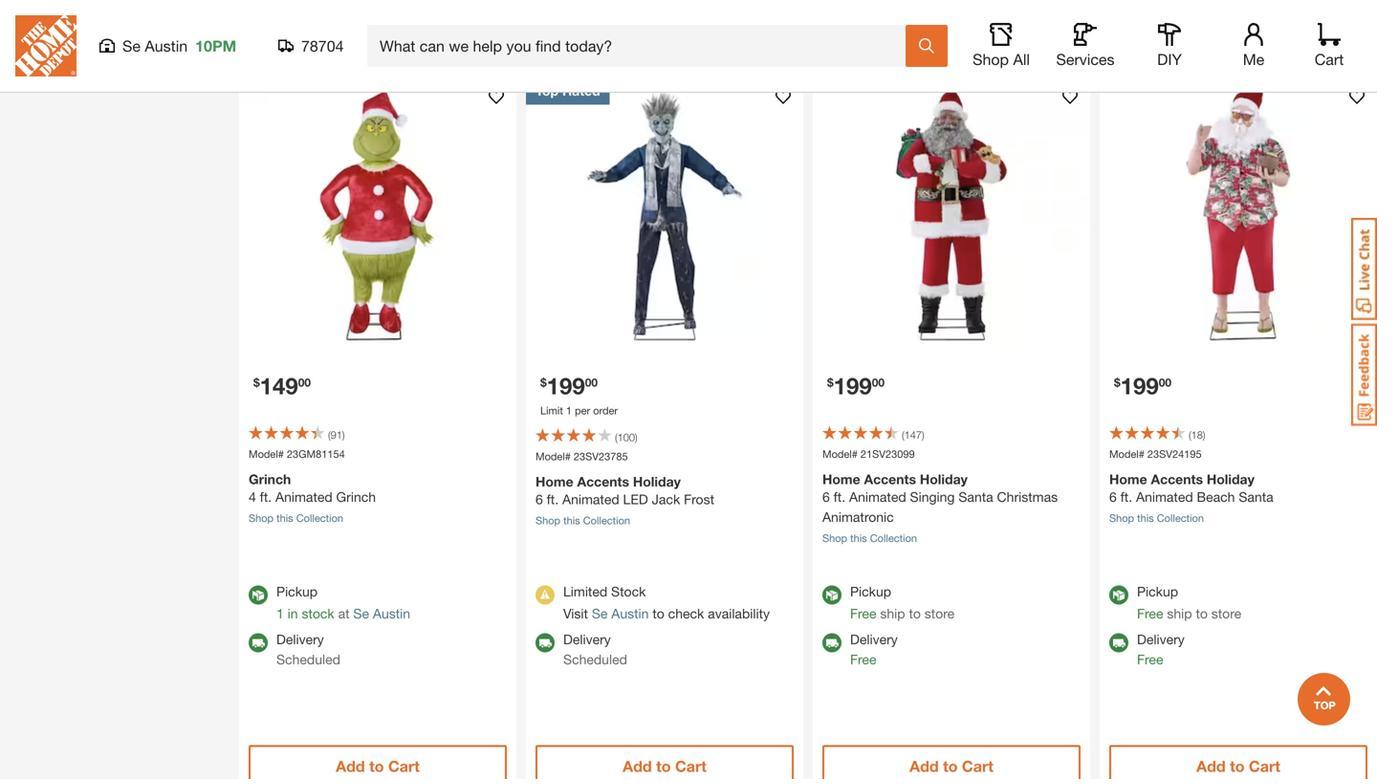 Task type: vqa. For each thing, say whether or not it's contained in the screenshot.
Slow
no



Task type: locate. For each thing, give the bounding box(es) containing it.
0 vertical spatial 1
[[566, 405, 572, 417]]

holiday
[[920, 471, 968, 487], [1207, 471, 1255, 487], [633, 474, 681, 490]]

visit
[[563, 606, 588, 622]]

holiday for led
[[633, 474, 681, 490]]

shop left all
[[973, 50, 1009, 68]]

available shipping image for 6 ft. animated beach santa
[[1109, 634, 1129, 653]]

shop this collection link down beach
[[1109, 512, 1204, 525]]

collection down animatronic
[[870, 532, 917, 545]]

1 se austin link from the left
[[353, 606, 410, 622]]

shop this collection link down the led
[[536, 515, 630, 527]]

shop down model# 23sv23785
[[536, 515, 561, 527]]

1 left 'in'
[[276, 606, 284, 622]]

model# up 4
[[249, 448, 284, 460]]

add to cart for at
[[336, 757, 420, 776]]

0 horizontal spatial delivery scheduled
[[276, 632, 340, 668]]

$
[[253, 376, 260, 389], [540, 376, 547, 389], [827, 376, 834, 389], [1114, 376, 1121, 389]]

home down model# 23sv23785
[[536, 474, 573, 490]]

model#
[[249, 448, 284, 460], [822, 448, 858, 460], [1109, 448, 1145, 460], [536, 450, 571, 463]]

00 up 23sv24195
[[1159, 376, 1172, 389]]

199 up model# 21sv23099
[[834, 372, 872, 399]]

austin
[[145, 37, 188, 55], [373, 606, 410, 622], [611, 606, 649, 622]]

services
[[1056, 50, 1115, 68]]

2 horizontal spatial pickup
[[1137, 584, 1178, 600]]

store for this
[[1212, 606, 1242, 622]]

0 horizontal spatial 1
[[276, 606, 284, 622]]

collection down 23gm81154
[[296, 512, 343, 525]]

pickup free ship to store
[[850, 584, 955, 622], [1137, 584, 1242, 622]]

cart link
[[1308, 23, 1350, 69]]

se right visit
[[592, 606, 608, 622]]

scheduled for stock
[[276, 652, 340, 668]]

00 up 21sv23099
[[872, 376, 885, 389]]

home accents holiday 6 ft. animated beach santa shop this collection
[[1109, 471, 1274, 525]]

ft. inside home accents holiday 6 ft. animated beach santa shop this collection
[[1121, 489, 1132, 505]]

1 pickup free ship to store from the left
[[850, 584, 955, 622]]

shop down 4
[[249, 512, 274, 525]]

accents for led
[[577, 474, 629, 490]]

0 horizontal spatial se
[[122, 37, 141, 55]]

holiday inside home accents holiday 6 ft. animated led jack frost shop this collection
[[633, 474, 681, 490]]

1 delivery free from the left
[[850, 632, 898, 668]]

( 147 )
[[902, 429, 924, 441]]

4 available shipping image from the left
[[1109, 634, 1129, 653]]

limited
[[563, 584, 607, 600]]

2 delivery free from the left
[[1137, 632, 1185, 668]]

3 available shipping image from the left
[[822, 634, 842, 653]]

1 horizontal spatial store
[[1212, 606, 1242, 622]]

accents down 23sv23785 on the bottom
[[577, 474, 629, 490]]

1 horizontal spatial se austin link
[[592, 606, 649, 622]]

4 00 from the left
[[1159, 376, 1172, 389]]

1 horizontal spatial grinch
[[336, 489, 376, 505]]

frost
[[684, 492, 714, 507]]

ft. down model# 23sv23785
[[547, 492, 559, 507]]

00 up per
[[585, 376, 598, 389]]

model# for 6 ft. animated led jack frost
[[536, 450, 571, 463]]

2 add from the left
[[623, 757, 652, 776]]

2 horizontal spatial accents
[[1151, 471, 1203, 487]]

23sv24195
[[1148, 448, 1202, 460]]

to
[[653, 606, 664, 622], [909, 606, 921, 622], [1196, 606, 1208, 622], [369, 757, 384, 776], [656, 757, 671, 776], [943, 757, 958, 776], [1230, 757, 1245, 776]]

1 add from the left
[[336, 757, 365, 776]]

00 up model# 23gm81154
[[298, 376, 311, 389]]

model# left 23sv24195
[[1109, 448, 1145, 460]]

1 horizontal spatial available for pickup image
[[822, 586, 842, 605]]

3 00 from the left
[[872, 376, 885, 389]]

1 ship from the left
[[880, 606, 905, 622]]

1 available shipping image from the left
[[249, 634, 268, 653]]

$ 199 00
[[540, 372, 598, 399], [827, 372, 885, 399], [1114, 372, 1172, 399]]

1 horizontal spatial 6
[[822, 489, 830, 505]]

( 18 )
[[1189, 429, 1206, 441]]

( up 23sv24195
[[1189, 429, 1191, 441]]

shop this collection link down 4
[[249, 512, 343, 525]]

delivery free
[[850, 632, 898, 668], [1137, 632, 1185, 668]]

0 horizontal spatial pickup free ship to store
[[850, 584, 955, 622]]

( 91 )
[[328, 429, 345, 441]]

add to cart for austin
[[623, 757, 707, 776]]

) for led
[[635, 431, 638, 444]]

this down model# 23gm81154
[[277, 512, 293, 525]]

ft. inside the home accents holiday 6 ft. animated singing santa christmas animatronic shop this collection
[[834, 489, 846, 505]]

accents
[[864, 471, 916, 487], [1151, 471, 1203, 487], [577, 474, 629, 490]]

pickup inside 'pickup 1 in stock at se austin'
[[276, 584, 318, 600]]

this inside grinch 4 ft. animated grinch shop this collection
[[277, 512, 293, 525]]

animated down model# 23gm81154
[[275, 489, 333, 505]]

6 ft. animated led jack frost image
[[526, 77, 803, 354]]

2 horizontal spatial 199
[[1121, 372, 1159, 399]]

austin down stock
[[611, 606, 649, 622]]

shop this collection link for led
[[536, 515, 630, 527]]

home inside home accents holiday 6 ft. animated led jack frost shop this collection
[[536, 474, 573, 490]]

holiday up singing
[[920, 471, 968, 487]]

santa
[[959, 489, 993, 505], [1239, 489, 1274, 505]]

1 add to cart button from the left
[[249, 746, 507, 779]]

1 00 from the left
[[298, 376, 311, 389]]

0 horizontal spatial 6
[[536, 492, 543, 507]]

austin left 10pm
[[145, 37, 188, 55]]

$ up limit on the bottom left
[[540, 376, 547, 389]]

0 horizontal spatial available for pickup image
[[249, 586, 268, 605]]

2 add to cart from the left
[[623, 757, 707, 776]]

add to cart button for austin
[[536, 746, 794, 779]]

2 horizontal spatial 6
[[1109, 489, 1117, 505]]

0 horizontal spatial ship
[[880, 606, 905, 622]]

$ up model# 23gm81154
[[253, 376, 260, 389]]

order
[[593, 405, 618, 417]]

1 199 from the left
[[547, 372, 585, 399]]

animatronic
[[822, 509, 894, 525]]

santa inside the home accents holiday 6 ft. animated singing santa christmas animatronic shop this collection
[[959, 489, 993, 505]]

ft. right 4
[[260, 489, 272, 505]]

collection
[[296, 512, 343, 525], [1157, 512, 1204, 525], [583, 515, 630, 527], [870, 532, 917, 545]]

What can we help you find today? search field
[[380, 26, 905, 66]]

holiday inside home accents holiday 6 ft. animated beach santa shop this collection
[[1207, 471, 1255, 487]]

shop down model# 23sv24195
[[1109, 512, 1134, 525]]

me button
[[1223, 23, 1284, 69]]

3 delivery from the left
[[850, 632, 898, 647]]

this inside home accents holiday 6 ft. animated led jack frost shop this collection
[[563, 515, 580, 527]]

animated for 6 ft. animated led jack frost
[[562, 492, 619, 507]]

1 horizontal spatial delivery scheduled
[[563, 632, 627, 668]]

pickup
[[276, 584, 318, 600], [850, 584, 891, 600], [1137, 584, 1178, 600]]

2 se austin link from the left
[[592, 606, 649, 622]]

store for animatronic
[[925, 606, 955, 622]]

add for store
[[910, 757, 939, 776]]

00 inside $ 149 00
[[298, 376, 311, 389]]

1
[[566, 405, 572, 417], [276, 606, 284, 622]]

available for pickup image for 6 ft. animated beach santa
[[1109, 586, 1129, 605]]

free
[[850, 606, 876, 622], [1137, 606, 1163, 622], [850, 652, 876, 668], [1137, 652, 1163, 668]]

00 for 6 ft. animated beach santa
[[1159, 376, 1172, 389]]

1 left per
[[566, 405, 572, 417]]

1 vertical spatial grinch
[[336, 489, 376, 505]]

2 available for pickup image from the left
[[822, 586, 842, 605]]

santa right beach
[[1239, 489, 1274, 505]]

1 compare from the left
[[365, 21, 421, 36]]

animated inside home accents holiday 6 ft. animated beach santa shop this collection
[[1136, 489, 1193, 505]]

this down model# 23sv24195
[[1137, 512, 1154, 525]]

home inside the home accents holiday 6 ft. animated singing santa christmas animatronic shop this collection
[[822, 471, 860, 487]]

add to cart
[[336, 757, 420, 776], [623, 757, 707, 776], [910, 757, 994, 776], [1197, 757, 1280, 776]]

0 horizontal spatial se austin link
[[353, 606, 410, 622]]

se right at
[[353, 606, 369, 622]]

delivery scheduled down visit
[[563, 632, 627, 668]]

cart
[[1315, 50, 1344, 68], [388, 757, 420, 776], [675, 757, 707, 776], [962, 757, 994, 776], [1249, 757, 1280, 776]]

(
[[328, 429, 331, 441], [902, 429, 904, 441], [1189, 429, 1191, 441], [615, 431, 617, 444]]

shop inside grinch 4 ft. animated grinch shop this collection
[[249, 512, 274, 525]]

2 $ 199 00 from the left
[[827, 372, 885, 399]]

199 up model# 23sv24195
[[1121, 372, 1159, 399]]

shop all button
[[971, 23, 1032, 69]]

accents inside the home accents holiday 6 ft. animated singing santa christmas animatronic shop this collection
[[864, 471, 916, 487]]

3 available for pickup image from the left
[[1109, 586, 1129, 605]]

1 horizontal spatial ship
[[1167, 606, 1192, 622]]

this down animatronic
[[850, 532, 867, 545]]

$ 199 00 up model# 23sv24195
[[1114, 372, 1172, 399]]

add for austin
[[623, 757, 652, 776]]

1 horizontal spatial scheduled
[[563, 652, 627, 668]]

1 inside 'pickup 1 in stock at se austin'
[[276, 606, 284, 622]]

holiday up beach
[[1207, 471, 1255, 487]]

2 horizontal spatial home
[[1109, 471, 1147, 487]]

add
[[336, 757, 365, 776], [623, 757, 652, 776], [910, 757, 939, 776], [1197, 757, 1226, 776]]

delivery scheduled for stock
[[276, 632, 340, 668]]

2 pickup from the left
[[850, 584, 891, 600]]

1 delivery from the left
[[276, 632, 324, 647]]

collection inside home accents holiday 6 ft. animated beach santa shop this collection
[[1157, 512, 1204, 525]]

home
[[822, 471, 860, 487], [1109, 471, 1147, 487], [536, 474, 573, 490]]

santa right singing
[[959, 489, 993, 505]]

holiday for singing
[[920, 471, 968, 487]]

pickup for singing
[[850, 584, 891, 600]]

6 down model# 23sv24195
[[1109, 489, 1117, 505]]

delivery for 6 ft. animated beach santa
[[1137, 632, 1185, 647]]

( up 21sv23099
[[902, 429, 904, 441]]

shop this collection link down animatronic
[[822, 532, 917, 545]]

delivery free for animatronic
[[850, 632, 898, 668]]

1 horizontal spatial home
[[822, 471, 860, 487]]

3 199 from the left
[[1121, 372, 1159, 399]]

animated for 6 ft. animated beach santa
[[1136, 489, 1193, 505]]

to inside limited stock visit se austin to check availability
[[653, 606, 664, 622]]

availability
[[708, 606, 770, 622]]

199
[[547, 372, 585, 399], [834, 372, 872, 399], [1121, 372, 1159, 399]]

2 store from the left
[[1212, 606, 1242, 622]]

shop
[[973, 50, 1009, 68], [249, 512, 274, 525], [1109, 512, 1134, 525], [536, 515, 561, 527], [822, 532, 847, 545]]

10pm
[[195, 37, 236, 55]]

1 horizontal spatial se
[[353, 606, 369, 622]]

model# for 6 ft. animated singing santa christmas animatronic
[[822, 448, 858, 460]]

diy
[[1157, 50, 1182, 68]]

6 inside the home accents holiday 6 ft. animated singing santa christmas animatronic shop this collection
[[822, 489, 830, 505]]

delivery scheduled for se
[[563, 632, 627, 668]]

) for singing
[[922, 429, 924, 441]]

1 store from the left
[[925, 606, 955, 622]]

4 compare from the left
[[1226, 21, 1281, 36]]

1 available for pickup image from the left
[[249, 586, 268, 605]]

singing
[[910, 489, 955, 505]]

accents for singing
[[864, 471, 916, 487]]

holiday up jack
[[633, 474, 681, 490]]

home down model# 21sv23099
[[822, 471, 860, 487]]

1 horizontal spatial holiday
[[920, 471, 968, 487]]

holiday for beach
[[1207, 471, 1255, 487]]

3 $ from the left
[[827, 376, 834, 389]]

199 for 6 ft. animated beach santa
[[1121, 372, 1159, 399]]

collection inside grinch 4 ft. animated grinch shop this collection
[[296, 512, 343, 525]]

2 delivery from the left
[[563, 632, 611, 647]]

0 horizontal spatial santa
[[959, 489, 993, 505]]

grinch 4 ft. animated grinch shop this collection
[[249, 471, 376, 525]]

2 199 from the left
[[834, 372, 872, 399]]

add for at
[[336, 757, 365, 776]]

6 up animatronic
[[822, 489, 830, 505]]

$ 199 00 for 6 ft. animated singing santa christmas animatronic
[[827, 372, 885, 399]]

animated up animatronic
[[849, 489, 906, 505]]

home down model# 23sv24195
[[1109, 471, 1147, 487]]

ship
[[880, 606, 905, 622], [1167, 606, 1192, 622]]

199 for 6 ft. animated singing santa christmas animatronic
[[834, 372, 872, 399]]

0 horizontal spatial scheduled
[[276, 652, 340, 668]]

$ 199 00 up model# 21sv23099
[[827, 372, 885, 399]]

2 horizontal spatial austin
[[611, 606, 649, 622]]

$ inside $ 149 00
[[253, 376, 260, 389]]

4 delivery from the left
[[1137, 632, 1185, 647]]

accents inside home accents holiday 6 ft. animated led jack frost shop this collection
[[577, 474, 629, 490]]

ft. inside home accents holiday 6 ft. animated led jack frost shop this collection
[[547, 492, 559, 507]]

shop inside home accents holiday 6 ft. animated led jack frost shop this collection
[[536, 515, 561, 527]]

1 horizontal spatial 199
[[834, 372, 872, 399]]

) for beach
[[1203, 429, 1206, 441]]

shop this collection link for beach
[[1109, 512, 1204, 525]]

1 horizontal spatial $ 199 00
[[827, 372, 885, 399]]

shop all
[[973, 50, 1030, 68]]

0 horizontal spatial home
[[536, 474, 573, 490]]

1 for per
[[566, 405, 572, 417]]

home accents holiday 6 ft. animated singing santa christmas animatronic shop this collection
[[822, 471, 1058, 545]]

austin right at
[[373, 606, 410, 622]]

grinch
[[249, 471, 291, 487], [336, 489, 376, 505]]

6 inside home accents holiday 6 ft. animated led jack frost shop this collection
[[536, 492, 543, 507]]

add to cart button
[[249, 746, 507, 779], [536, 746, 794, 779], [822, 746, 1081, 779], [1109, 746, 1368, 779]]

2 horizontal spatial available for pickup image
[[1109, 586, 1129, 605]]

scheduled
[[276, 652, 340, 668], [563, 652, 627, 668]]

store
[[925, 606, 955, 622], [1212, 606, 1242, 622]]

( up 23sv23785 on the bottom
[[615, 431, 617, 444]]

animated inside the home accents holiday 6 ft. animated singing santa christmas animatronic shop this collection
[[849, 489, 906, 505]]

$ up model# 23sv24195
[[1114, 376, 1121, 389]]

se inside limited stock visit se austin to check availability
[[592, 606, 608, 622]]

available shipping image
[[249, 634, 268, 653], [536, 634, 555, 653], [822, 634, 842, 653], [1109, 634, 1129, 653]]

6 inside home accents holiday 6 ft. animated beach santa shop this collection
[[1109, 489, 1117, 505]]

4 $ from the left
[[1114, 376, 1121, 389]]

this
[[277, 512, 293, 525], [1137, 512, 1154, 525], [563, 515, 580, 527], [850, 532, 867, 545]]

collection down beach
[[1157, 512, 1204, 525]]

1 horizontal spatial santa
[[1239, 489, 1274, 505]]

se austin link
[[353, 606, 410, 622], [592, 606, 649, 622]]

1 add to cart from the left
[[336, 757, 420, 776]]

se left 10pm
[[122, 37, 141, 55]]

christmas
[[997, 489, 1058, 505]]

1 $ from the left
[[253, 376, 260, 389]]

shop this collection link
[[249, 512, 343, 525], [1109, 512, 1204, 525], [536, 515, 630, 527], [822, 532, 917, 545]]

ft.
[[260, 489, 272, 505], [834, 489, 846, 505], [1121, 489, 1132, 505], [547, 492, 559, 507]]

2 add to cart button from the left
[[536, 746, 794, 779]]

1 santa from the left
[[959, 489, 993, 505]]

austin inside limited stock visit se austin to check availability
[[611, 606, 649, 622]]

)
[[342, 429, 345, 441], [922, 429, 924, 441], [1203, 429, 1206, 441], [635, 431, 638, 444]]

grinch up 4
[[249, 471, 291, 487]]

1 horizontal spatial austin
[[373, 606, 410, 622]]

23gm81154
[[287, 448, 345, 460]]

0 horizontal spatial accents
[[577, 474, 629, 490]]

147
[[904, 429, 922, 441]]

this down model# 23sv23785
[[563, 515, 580, 527]]

model# left 21sv23099
[[822, 448, 858, 460]]

2 santa from the left
[[1239, 489, 1274, 505]]

animated inside home accents holiday 6 ft. animated led jack frost shop this collection
[[562, 492, 619, 507]]

shop this collection link for this
[[249, 512, 343, 525]]

animated
[[275, 489, 333, 505], [849, 489, 906, 505], [1136, 489, 1193, 505], [562, 492, 619, 507]]

top
[[536, 83, 559, 99]]

2 ship from the left
[[1167, 606, 1192, 622]]

0 horizontal spatial $ 199 00
[[540, 372, 598, 399]]

1 horizontal spatial pickup free ship to store
[[1137, 584, 1242, 622]]

home inside home accents holiday 6 ft. animated beach santa shop this collection
[[1109, 471, 1147, 487]]

3 add to cart button from the left
[[822, 746, 1081, 779]]

0 vertical spatial grinch
[[249, 471, 291, 487]]

home accents holiday 6 ft. animated led jack frost shop this collection
[[536, 474, 714, 527]]

holiday inside the home accents holiday 6 ft. animated singing santa christmas animatronic shop this collection
[[920, 471, 968, 487]]

at
[[338, 606, 350, 622]]

scheduled down stock
[[276, 652, 340, 668]]

1 scheduled from the left
[[276, 652, 340, 668]]

shop inside the home accents holiday 6 ft. animated singing santa christmas animatronic shop this collection
[[822, 532, 847, 545]]

23sv23785
[[574, 450, 628, 463]]

00
[[298, 376, 311, 389], [585, 376, 598, 389], [872, 376, 885, 389], [1159, 376, 1172, 389]]

ft. for 6 ft. animated singing santa christmas animatronic
[[834, 489, 846, 505]]

scheduled down visit
[[563, 652, 627, 668]]

0 horizontal spatial pickup
[[276, 584, 318, 600]]

shop down animatronic
[[822, 532, 847, 545]]

2 horizontal spatial $ 199 00
[[1114, 372, 1172, 399]]

accents down 21sv23099
[[864, 471, 916, 487]]

1 horizontal spatial pickup
[[850, 584, 891, 600]]

4
[[249, 489, 256, 505]]

delivery
[[276, 632, 324, 647], [563, 632, 611, 647], [850, 632, 898, 647], [1137, 632, 1185, 647]]

collection inside the home accents holiday 6 ft. animated singing santa christmas animatronic shop this collection
[[870, 532, 917, 545]]

199 up limit 1 per order
[[547, 372, 585, 399]]

grinch down 23gm81154
[[336, 489, 376, 505]]

0 horizontal spatial holiday
[[633, 474, 681, 490]]

se austin link down stock
[[592, 606, 649, 622]]

3 $ 199 00 from the left
[[1114, 372, 1172, 399]]

ft. down model# 23sv24195
[[1121, 489, 1132, 505]]

3 add from the left
[[910, 757, 939, 776]]

model# for 4 ft. animated grinch
[[249, 448, 284, 460]]

delivery scheduled down stock
[[276, 632, 340, 668]]

3 add to cart from the left
[[910, 757, 994, 776]]

austin inside 'pickup 1 in stock at se austin'
[[373, 606, 410, 622]]

santa inside home accents holiday 6 ft. animated beach santa shop this collection
[[1239, 489, 1274, 505]]

compare
[[365, 21, 421, 36], [652, 21, 708, 36], [939, 21, 995, 36], [1226, 21, 1281, 36]]

se austin link right at
[[353, 606, 410, 622]]

$ 199 00 up limit 1 per order
[[540, 372, 598, 399]]

add to cart for store
[[910, 757, 994, 776]]

animated down model# 23sv24195
[[1136, 489, 1193, 505]]

1 vertical spatial 1
[[276, 606, 284, 622]]

3 compare from the left
[[939, 21, 995, 36]]

live chat image
[[1351, 218, 1377, 320]]

collection down the led
[[583, 515, 630, 527]]

$ for 4 ft. animated grinch
[[253, 376, 260, 389]]

accents inside home accents holiday 6 ft. animated beach santa shop this collection
[[1151, 471, 1203, 487]]

delivery scheduled
[[276, 632, 340, 668], [563, 632, 627, 668]]

se
[[122, 37, 141, 55], [353, 606, 369, 622], [592, 606, 608, 622]]

2 pickup free ship to store from the left
[[1137, 584, 1242, 622]]

1 horizontal spatial accents
[[864, 471, 916, 487]]

6 down model# 23sv23785
[[536, 492, 543, 507]]

100
[[617, 431, 635, 444]]

model# down limit on the bottom left
[[536, 450, 571, 463]]

ft. up animatronic
[[834, 489, 846, 505]]

rated
[[562, 83, 600, 99]]

available for pickup image
[[249, 586, 268, 605], [822, 586, 842, 605], [1109, 586, 1129, 605]]

1 pickup from the left
[[276, 584, 318, 600]]

2 horizontal spatial holiday
[[1207, 471, 1255, 487]]

0 horizontal spatial 199
[[547, 372, 585, 399]]

animated down model# 23sv23785
[[562, 492, 619, 507]]

shop inside home accents holiday 6 ft. animated beach santa shop this collection
[[1109, 512, 1134, 525]]

1 horizontal spatial delivery free
[[1137, 632, 1185, 668]]

1 delivery scheduled from the left
[[276, 632, 340, 668]]

2 scheduled from the left
[[563, 652, 627, 668]]

delivery free for this
[[1137, 632, 1185, 668]]

1 horizontal spatial 1
[[566, 405, 572, 417]]

( up 23gm81154
[[328, 429, 331, 441]]

2 horizontal spatial se
[[592, 606, 608, 622]]

available for pickup image for 6 ft. animated singing santa christmas animatronic
[[822, 586, 842, 605]]

0 horizontal spatial delivery free
[[850, 632, 898, 668]]

$ up model# 21sv23099
[[827, 376, 834, 389]]

animated inside grinch 4 ft. animated grinch shop this collection
[[275, 489, 333, 505]]

( for led
[[615, 431, 617, 444]]

6
[[822, 489, 830, 505], [1109, 489, 1117, 505], [536, 492, 543, 507]]

6 ft. animated singing santa christmas animatronic image
[[813, 77, 1090, 354]]

available for pickup image for 4 ft. animated grinch
[[249, 586, 268, 605]]

2 delivery scheduled from the left
[[563, 632, 627, 668]]

3 pickup from the left
[[1137, 584, 1178, 600]]

0 horizontal spatial store
[[925, 606, 955, 622]]

accents down 23sv24195
[[1151, 471, 1203, 487]]



Task type: describe. For each thing, give the bounding box(es) containing it.
model# 23sv23785
[[536, 450, 628, 463]]

4 ft. animated grinch image
[[239, 77, 516, 354]]

diy button
[[1139, 23, 1200, 69]]

model# 23gm81154
[[249, 448, 345, 460]]

$ 149 00
[[253, 372, 311, 399]]

check
[[668, 606, 704, 622]]

( for beach
[[1189, 429, 1191, 441]]

$ for 6 ft. animated singing santa christmas animatronic
[[827, 376, 834, 389]]

led
[[623, 492, 648, 507]]

add to cart button for store
[[822, 746, 1081, 779]]

limit
[[540, 405, 563, 417]]

2 compare from the left
[[652, 21, 708, 36]]

2 00 from the left
[[585, 376, 598, 389]]

model# 23sv24195
[[1109, 448, 1202, 460]]

) for this
[[342, 429, 345, 441]]

services button
[[1055, 23, 1116, 69]]

pickup free ship to store for this
[[1137, 584, 1242, 622]]

78704 button
[[278, 36, 344, 55]]

91
[[331, 429, 342, 441]]

available shipping image for 6 ft. animated singing santa christmas animatronic
[[822, 634, 842, 653]]

available shipping image for 4 ft. animated grinch
[[249, 634, 268, 653]]

delivery for 6 ft. animated singing santa christmas animatronic
[[850, 632, 898, 647]]

ft. for 6 ft. animated beach santa
[[1121, 489, 1132, 505]]

1 $ 199 00 from the left
[[540, 372, 598, 399]]

( 100 )
[[615, 431, 638, 444]]

4 add from the left
[[1197, 757, 1226, 776]]

2 available shipping image from the left
[[536, 634, 555, 653]]

stock
[[611, 584, 646, 600]]

scheduled for se
[[563, 652, 627, 668]]

se austin 10pm
[[122, 37, 236, 55]]

collection inside home accents holiday 6 ft. animated led jack frost shop this collection
[[583, 515, 630, 527]]

18
[[1191, 429, 1203, 441]]

ft. inside grinch 4 ft. animated grinch shop this collection
[[260, 489, 272, 505]]

$ for 6 ft. animated beach santa
[[1114, 376, 1121, 389]]

6 for 6 ft. animated singing santa christmas animatronic
[[822, 489, 830, 505]]

2 $ from the left
[[540, 376, 547, 389]]

santa for beach
[[1239, 489, 1274, 505]]

0 horizontal spatial grinch
[[249, 471, 291, 487]]

cart for pickup free ship to store
[[962, 757, 994, 776]]

per
[[575, 405, 590, 417]]

78704
[[301, 37, 344, 55]]

pickup for this
[[276, 584, 318, 600]]

home for 6 ft. animated singing santa christmas animatronic
[[822, 471, 860, 487]]

delivery for 4 ft. animated grinch
[[276, 632, 324, 647]]

in
[[288, 606, 298, 622]]

top rated
[[536, 83, 600, 99]]

ship for this
[[1167, 606, 1192, 622]]

santa for singing
[[959, 489, 993, 505]]

( for singing
[[902, 429, 904, 441]]

the home depot logo image
[[15, 15, 77, 77]]

shop inside button
[[973, 50, 1009, 68]]

accents for beach
[[1151, 471, 1203, 487]]

model# 21sv23099
[[822, 448, 915, 460]]

00 for 6 ft. animated singing santa christmas animatronic
[[872, 376, 885, 389]]

add to cart button for at
[[249, 746, 507, 779]]

pickup for beach
[[1137, 584, 1178, 600]]

this inside the home accents holiday 6 ft. animated singing santa christmas animatronic shop this collection
[[850, 532, 867, 545]]

home for 6 ft. animated led jack frost
[[536, 474, 573, 490]]

pickup 1 in stock at se austin
[[276, 584, 410, 622]]

4 add to cart button from the left
[[1109, 746, 1368, 779]]

feedback link image
[[1351, 323, 1377, 427]]

stock
[[302, 606, 334, 622]]

6 ft. animated beach santa image
[[1100, 77, 1377, 354]]

me
[[1243, 50, 1265, 68]]

pickup free ship to store for animatronic
[[850, 584, 955, 622]]

beach
[[1197, 489, 1235, 505]]

$ 199 00 for 6 ft. animated beach santa
[[1114, 372, 1172, 399]]

21sv23099
[[861, 448, 915, 460]]

00 for 4 ft. animated grinch
[[298, 376, 311, 389]]

1 for in
[[276, 606, 284, 622]]

animated for 6 ft. animated singing santa christmas animatronic
[[849, 489, 906, 505]]

0 horizontal spatial austin
[[145, 37, 188, 55]]

limit 1 per order
[[540, 405, 618, 417]]

jack
[[652, 492, 680, 507]]

4 add to cart from the left
[[1197, 757, 1280, 776]]

6 for 6 ft. animated beach santa
[[1109, 489, 1117, 505]]

this inside home accents holiday 6 ft. animated beach santa shop this collection
[[1137, 512, 1154, 525]]

model# for 6 ft. animated beach santa
[[1109, 448, 1145, 460]]

149
[[260, 372, 298, 399]]

home for 6 ft. animated beach santa
[[1109, 471, 1147, 487]]

shop this collection link for singing
[[822, 532, 917, 545]]

ship for animatronic
[[880, 606, 905, 622]]

limited stock for pickup image
[[536, 586, 555, 605]]

cart for pickup 1 in stock at se austin
[[388, 757, 420, 776]]

all
[[1013, 50, 1030, 68]]

cart for limited stock visit se austin to check availability
[[675, 757, 707, 776]]

6 for 6 ft. animated led jack frost
[[536, 492, 543, 507]]

se inside 'pickup 1 in stock at se austin'
[[353, 606, 369, 622]]

ft. for 6 ft. animated led jack frost
[[547, 492, 559, 507]]

limited stock visit se austin to check availability
[[563, 584, 770, 622]]

( for this
[[328, 429, 331, 441]]



